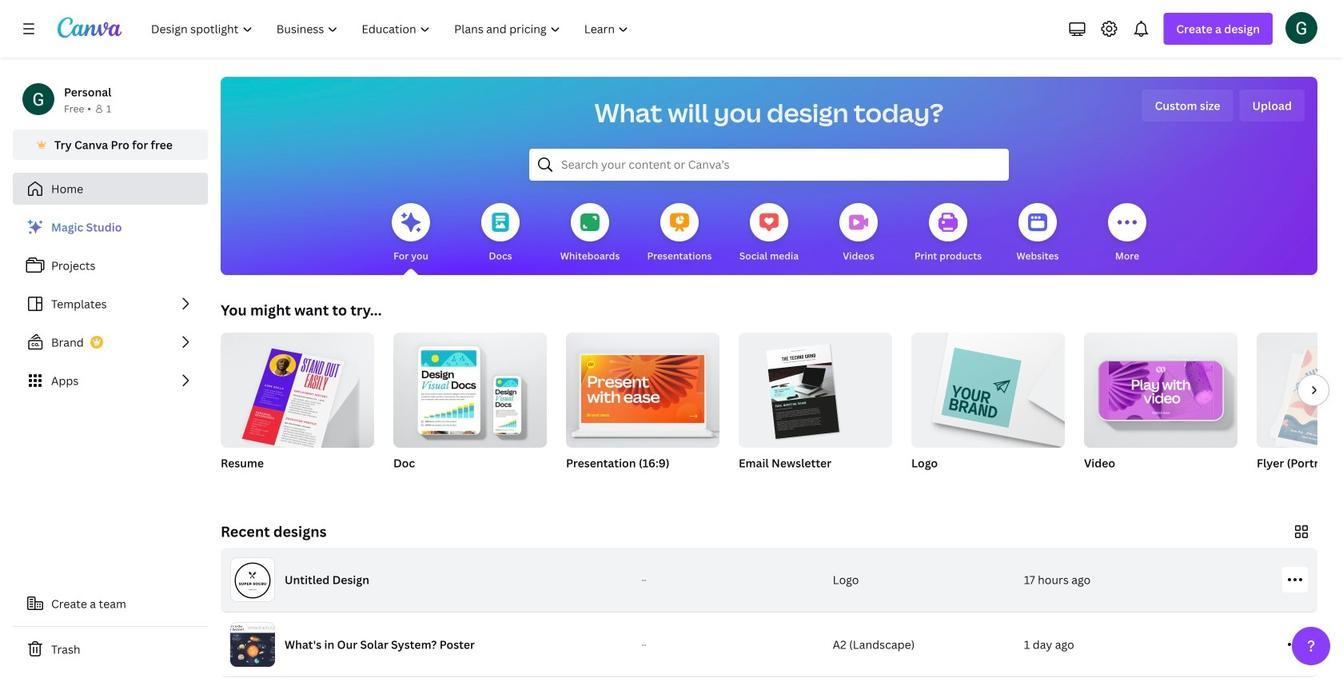 Task type: vqa. For each thing, say whether or not it's contained in the screenshot.
see
no



Task type: describe. For each thing, give the bounding box(es) containing it.
greg robinson image
[[1286, 12, 1318, 44]]

top level navigation element
[[141, 13, 643, 45]]



Task type: locate. For each thing, give the bounding box(es) containing it.
group
[[221, 326, 374, 491], [221, 326, 374, 455], [739, 326, 893, 491], [739, 326, 893, 448], [912, 326, 1066, 491], [912, 326, 1066, 448], [1085, 326, 1238, 491], [1085, 326, 1238, 448], [394, 333, 547, 491], [394, 333, 547, 448], [566, 333, 720, 491], [1258, 333, 1344, 491], [1258, 333, 1344, 448]]

None search field
[[530, 149, 1010, 181]]

Search search field
[[562, 150, 978, 180]]

list
[[13, 211, 208, 397]]



